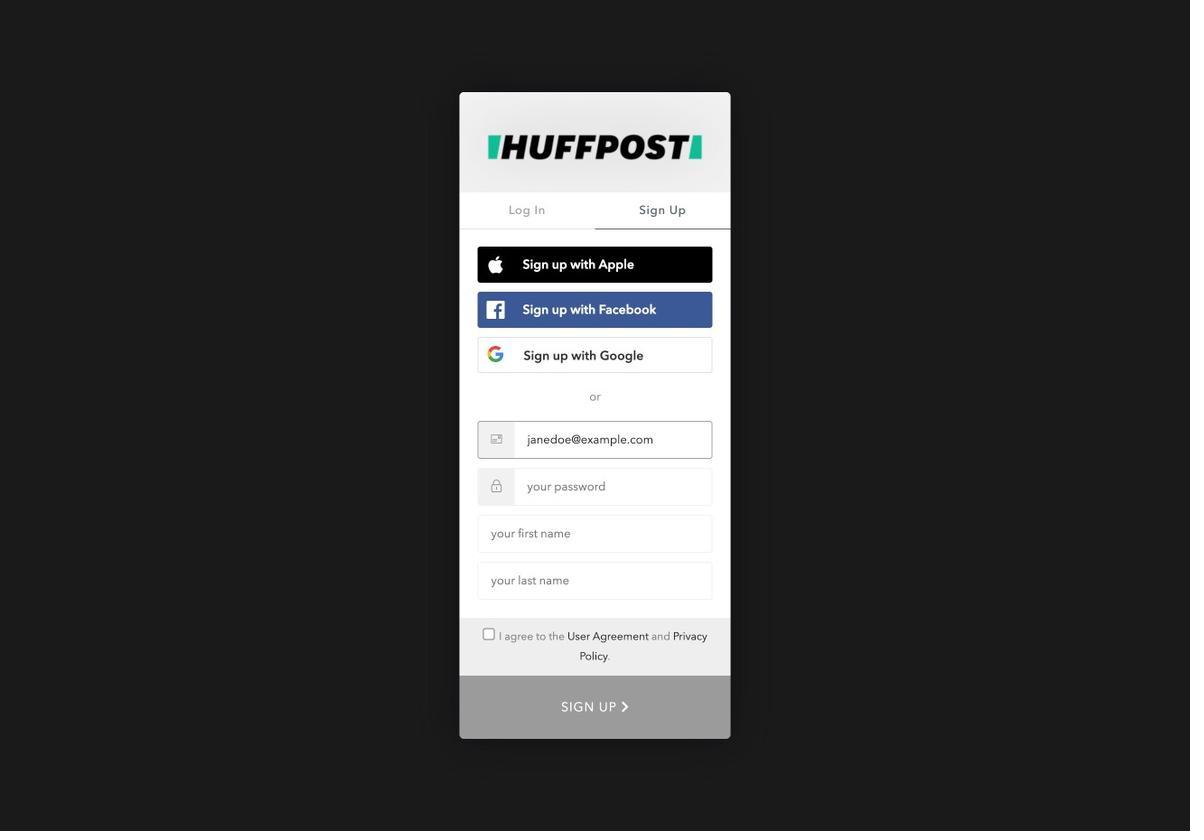 Task type: locate. For each thing, give the bounding box(es) containing it.
2 box image from the top
[[491, 480, 502, 493]]

text image
[[622, 702, 629, 713]]

box image
[[491, 433, 502, 446], [491, 480, 502, 493]]

1 box image from the top
[[491, 433, 502, 446]]

Email email field
[[515, 422, 712, 458]]

box image for email email field
[[491, 433, 502, 446]]

None checkbox
[[483, 629, 495, 641]]

1 vertical spatial box image
[[491, 480, 502, 493]]

0 vertical spatial box image
[[491, 433, 502, 446]]



Task type: describe. For each thing, give the bounding box(es) containing it.
box image for password password field
[[491, 480, 502, 493]]

family_name text field
[[479, 563, 712, 599]]

Password password field
[[515, 469, 712, 505]]

given_name text field
[[479, 516, 712, 552]]



